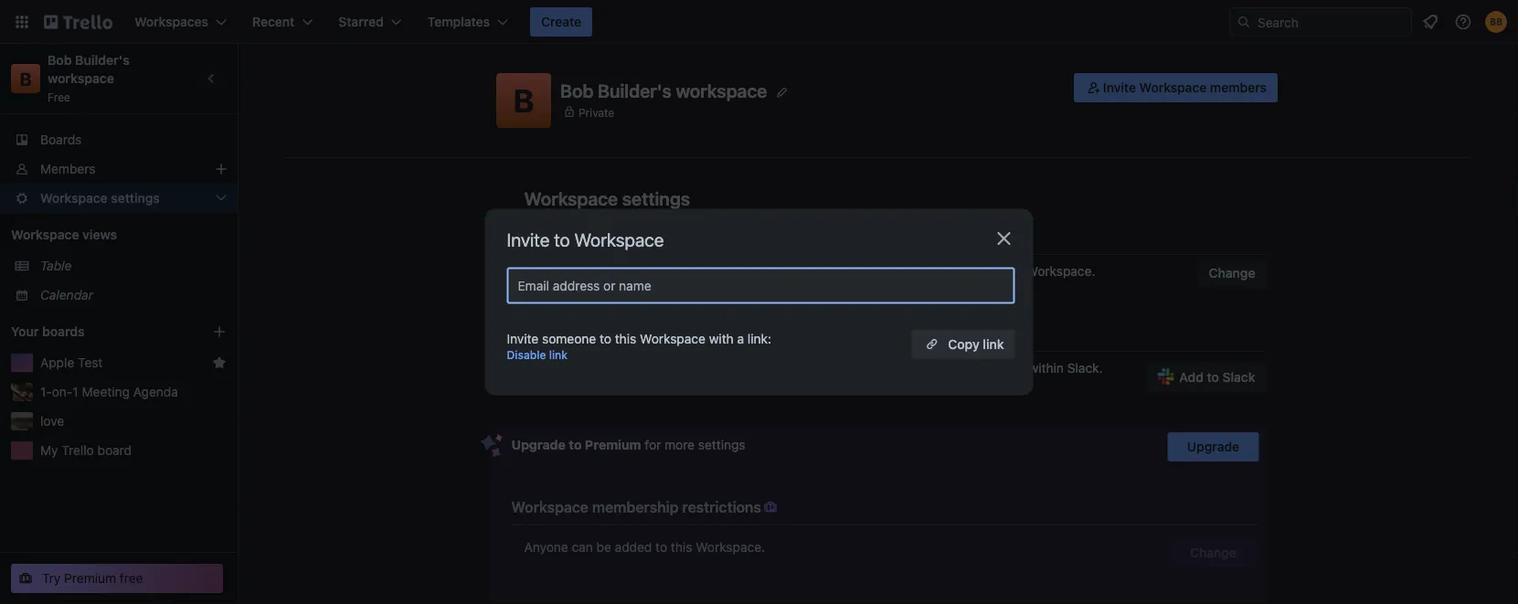 Task type: describe. For each thing, give the bounding box(es) containing it.
not
[[776, 264, 795, 279]]

search image
[[1237, 15, 1252, 29]]

on
[[893, 361, 908, 376]]

more
[[665, 437, 695, 453]]

slack workspaces linking
[[526, 325, 700, 342]]

views
[[82, 227, 117, 242]]

learn more. link
[[524, 379, 595, 394]]

the
[[1004, 264, 1023, 279]]

table
[[40, 258, 72, 273]]

close image
[[993, 228, 1015, 250]]

add board image
[[212, 325, 227, 339]]

bob builder's workspace link
[[48, 53, 133, 86]]

calendar link
[[40, 286, 227, 304]]

more.
[[561, 379, 595, 394]]

private - this workspace is private. it's not indexed or visible to those outside the workspace.
[[543, 264, 1096, 279]]

from
[[998, 361, 1026, 376]]

learn
[[524, 379, 557, 394]]

workspaces
[[567, 325, 650, 342]]

link:
[[748, 331, 772, 346]]

my trello board link
[[40, 442, 227, 460]]

b for b link in the left top of the page
[[20, 68, 32, 89]]

visibility
[[607, 228, 664, 245]]

1 horizontal spatial premium
[[585, 437, 641, 453]]

trello inside "link"
[[62, 443, 94, 458]]

b for b button
[[513, 81, 534, 119]]

free
[[48, 91, 70, 103]]

your
[[11, 324, 39, 339]]

your
[[552, 361, 578, 376]]

add to slack
[[1180, 370, 1256, 385]]

collaborate
[[823, 361, 889, 376]]

boards link
[[0, 125, 238, 155]]

workspace visibility
[[526, 228, 664, 245]]

your boards
[[11, 324, 85, 339]]

anyone
[[524, 540, 568, 555]]

1 horizontal spatial settings
[[698, 437, 746, 453]]

love link
[[40, 412, 227, 431]]

0 vertical spatial workspace.
[[1026, 264, 1096, 279]]

builder's for bob builder's workspace
[[598, 80, 672, 101]]

slack for add
[[1223, 370, 1256, 385]]

upgrade to premium for more settings
[[512, 437, 746, 453]]

bob builder's workspace free
[[48, 53, 133, 103]]

added
[[615, 540, 652, 555]]

on-
[[52, 384, 73, 400]]

upgrade for upgrade
[[1188, 439, 1240, 454]]

upgrade button
[[1168, 432, 1259, 462]]

table link
[[40, 257, 227, 275]]

try
[[42, 571, 61, 586]]

1-
[[40, 384, 52, 400]]

be
[[597, 540, 612, 555]]

try premium free button
[[11, 564, 223, 593]]

2 horizontal spatial trello
[[911, 361, 943, 376]]

0 vertical spatial change
[[1209, 266, 1256, 281]]

invite workspace members button
[[1074, 73, 1278, 102]]

those
[[920, 264, 953, 279]]

workspace up -
[[526, 228, 603, 245]]

1-on-1 meeting agenda link
[[40, 383, 227, 401]]

to inside 'link'
[[1207, 370, 1220, 385]]

1-on-1 meeting agenda
[[40, 384, 178, 400]]

your boards with 4 items element
[[11, 321, 185, 343]]

1 vertical spatial change
[[1190, 545, 1237, 560]]

meeting
[[82, 384, 130, 400]]

Email address or name text field
[[518, 273, 1012, 299]]

workspace for bob builder's workspace free
[[48, 71, 114, 86]]

boards
[[42, 324, 85, 339]]

boards
[[40, 132, 82, 147]]

invite someone to this workspace with a link: disable link
[[507, 331, 772, 362]]

someone
[[542, 331, 596, 346]]

1 vertical spatial change button
[[1168, 539, 1259, 568]]

0 vertical spatial settings
[[622, 187, 690, 209]]

apple
[[40, 355, 74, 370]]

indexed
[[799, 264, 845, 279]]

b button
[[496, 73, 551, 128]]

bob builder's workspace
[[560, 80, 767, 101]]

together
[[754, 361, 805, 376]]

workspace navigation collapse icon image
[[199, 66, 225, 91]]

workspaces
[[678, 361, 751, 376]]

disable
[[507, 349, 546, 362]]

create
[[541, 14, 582, 29]]

to inside invite someone to this workspace with a link: disable link
[[600, 331, 612, 346]]

members
[[1211, 80, 1267, 95]]

create button
[[530, 7, 593, 37]]

try premium free
[[42, 571, 143, 586]]

add
[[1180, 370, 1204, 385]]

free
[[120, 571, 143, 586]]

-
[[587, 264, 593, 279]]

invite inside invite someone to this workspace with a link: disable link
[[507, 331, 539, 346]]

upgrade for upgrade to premium for more settings
[[512, 437, 566, 453]]

linking
[[654, 325, 700, 342]]

a
[[737, 331, 744, 346]]



Task type: vqa. For each thing, say whether or not it's contained in the screenshot.
the
yes



Task type: locate. For each thing, give the bounding box(es) containing it.
builder's for bob builder's workspace free
[[75, 53, 130, 68]]

to right together at the bottom of the page
[[808, 361, 820, 376]]

0 vertical spatial invite
[[1103, 80, 1136, 95]]

this inside invite someone to this workspace with a link: disable link
[[615, 331, 637, 346]]

1 vertical spatial bob
[[560, 80, 594, 101]]

1 horizontal spatial trello
[[642, 361, 675, 376]]

for
[[645, 437, 661, 453]]

or
[[848, 264, 861, 279]]

trello right my
[[62, 443, 94, 458]]

settings right more
[[698, 437, 746, 453]]

workspace
[[1140, 80, 1207, 95], [524, 187, 618, 209], [11, 227, 79, 242], [526, 228, 603, 245], [575, 229, 664, 251], [625, 264, 690, 279], [640, 331, 706, 346], [512, 499, 589, 516]]

1 horizontal spatial link
[[983, 336, 1004, 352]]

apple test link
[[40, 354, 205, 372]]

1 horizontal spatial slack
[[582, 361, 614, 376]]

settings
[[622, 187, 690, 209], [698, 437, 746, 453]]

within
[[1029, 361, 1064, 376]]

workspace left members
[[1140, 80, 1207, 95]]

workspace settings
[[524, 187, 690, 209]]

outside
[[957, 264, 1000, 279]]

link down someone
[[549, 349, 568, 362]]

0 horizontal spatial link
[[549, 349, 568, 362]]

0 vertical spatial this
[[615, 331, 637, 346]]

bob for bob builder's workspace
[[560, 80, 594, 101]]

upgrade down the add to slack 'link'
[[1188, 439, 1240, 454]]

1 horizontal spatial this
[[671, 540, 693, 555]]

disable link button
[[507, 346, 568, 364]]

invite workspace members
[[1103, 80, 1267, 95]]

membership
[[592, 499, 679, 516]]

this up and
[[615, 331, 637, 346]]

apple test
[[40, 355, 103, 370]]

premium inside button
[[64, 571, 116, 586]]

copy
[[949, 336, 980, 352]]

projects
[[947, 361, 995, 376]]

0 vertical spatial bob
[[48, 53, 72, 68]]

0 horizontal spatial trello
[[62, 443, 94, 458]]

workspace. down restrictions
[[696, 540, 765, 555]]

trello right and
[[642, 361, 675, 376]]

to down more.
[[569, 437, 582, 453]]

this right added
[[671, 540, 693, 555]]

trello right 'on'
[[911, 361, 943, 376]]

1 vertical spatial workspace.
[[696, 540, 765, 555]]

0 notifications image
[[1420, 11, 1442, 33]]

b inside button
[[513, 81, 534, 119]]

builder's inside bob builder's workspace free
[[75, 53, 130, 68]]

private left -
[[543, 264, 583, 279]]

sparkle image
[[480, 434, 503, 458]]

1 horizontal spatial b
[[513, 81, 534, 119]]

switch to… image
[[13, 13, 31, 31]]

is
[[694, 264, 703, 279]]

slack for link
[[582, 361, 614, 376]]

bob
[[48, 53, 72, 68], [560, 80, 594, 101]]

invite for invite to workspace
[[507, 229, 550, 251]]

0 vertical spatial builder's
[[75, 53, 130, 68]]

private
[[579, 106, 615, 119], [543, 264, 583, 279]]

slack inside 'link'
[[1223, 370, 1256, 385]]

Search field
[[1252, 8, 1412, 36]]

private for private
[[579, 106, 615, 119]]

workspace up this
[[575, 229, 664, 251]]

my trello board
[[40, 443, 132, 458]]

upgrade right 'sparkle' icon
[[512, 437, 566, 453]]

b
[[20, 68, 32, 89], [513, 81, 534, 119]]

b link
[[11, 64, 40, 93]]

workspace membership restrictions
[[512, 499, 762, 516]]

settings up visibility
[[622, 187, 690, 209]]

members
[[40, 161, 96, 176]]

link your slack and trello workspaces together to collaborate on trello projects from within slack. learn more.
[[524, 361, 1103, 394]]

visible
[[864, 264, 901, 279]]

add to slack link
[[1147, 363, 1267, 392]]

board
[[97, 443, 132, 458]]

slack inside link your slack and trello workspaces together to collaborate on trello projects from within slack. learn more.
[[582, 361, 614, 376]]

workspace inside button
[[1140, 80, 1207, 95]]

and
[[617, 361, 639, 376]]

premium left for
[[585, 437, 641, 453]]

this
[[596, 264, 621, 279]]

primary element
[[0, 0, 1519, 44]]

to down workspace settings
[[554, 229, 570, 251]]

1 horizontal spatial upgrade
[[1188, 439, 1240, 454]]

bob right b button
[[560, 80, 594, 101]]

2 vertical spatial invite
[[507, 331, 539, 346]]

sm image
[[1085, 79, 1103, 97], [762, 498, 780, 517]]

2 horizontal spatial slack
[[1223, 370, 1256, 385]]

copy link button
[[912, 330, 1015, 359]]

builder's
[[75, 53, 130, 68], [598, 80, 672, 101]]

1 horizontal spatial sm image
[[1085, 79, 1103, 97]]

my
[[40, 443, 58, 458]]

0 horizontal spatial slack
[[526, 325, 564, 342]]

1 vertical spatial invite
[[507, 229, 550, 251]]

workspace views
[[11, 227, 117, 242]]

link right the copy on the right of page
[[983, 336, 1004, 352]]

slack right add
[[1223, 370, 1256, 385]]

0 vertical spatial change button
[[1198, 259, 1267, 288]]

open information menu image
[[1455, 13, 1473, 31]]

0 horizontal spatial premium
[[64, 571, 116, 586]]

private.
[[707, 264, 751, 279]]

link
[[983, 336, 1004, 352], [549, 349, 568, 362]]

0 horizontal spatial sm image
[[762, 498, 780, 517]]

private down bob builder's workspace
[[579, 106, 615, 119]]

1 horizontal spatial bob
[[560, 80, 594, 101]]

1 vertical spatial settings
[[698, 437, 746, 453]]

workspace.
[[1026, 264, 1096, 279], [696, 540, 765, 555]]

1 horizontal spatial workspace.
[[1026, 264, 1096, 279]]

link
[[524, 361, 549, 376]]

b down the "create" button
[[513, 81, 534, 119]]

workspace down visibility
[[625, 264, 690, 279]]

0 horizontal spatial builder's
[[75, 53, 130, 68]]

slack
[[526, 325, 564, 342], [582, 361, 614, 376], [1223, 370, 1256, 385]]

0 horizontal spatial upgrade
[[512, 437, 566, 453]]

workspace
[[48, 71, 114, 86], [676, 80, 767, 101]]

0 horizontal spatial this
[[615, 331, 637, 346]]

1 horizontal spatial workspace
[[676, 80, 767, 101]]

0 horizontal spatial workspace.
[[696, 540, 765, 555]]

change button
[[1198, 259, 1267, 288], [1168, 539, 1259, 568]]

love
[[40, 414, 64, 429]]

anyone can be added to this workspace.
[[524, 540, 765, 555]]

to
[[554, 229, 570, 251], [905, 264, 917, 279], [600, 331, 612, 346], [808, 361, 820, 376], [1207, 370, 1220, 385], [569, 437, 582, 453], [656, 540, 668, 555]]

workspace. right the
[[1026, 264, 1096, 279]]

workspace up invite to workspace
[[524, 187, 618, 209]]

1 vertical spatial builder's
[[598, 80, 672, 101]]

can
[[572, 540, 593, 555]]

invite for invite workspace members
[[1103, 80, 1136, 95]]

restrictions
[[682, 499, 762, 516]]

agenda
[[133, 384, 178, 400]]

with
[[709, 331, 734, 346]]

invite
[[1103, 80, 1136, 95], [507, 229, 550, 251], [507, 331, 539, 346]]

link inside button
[[983, 336, 1004, 352]]

slack.
[[1068, 361, 1103, 376]]

bob inside bob builder's workspace free
[[48, 53, 72, 68]]

0 horizontal spatial settings
[[622, 187, 690, 209]]

slack up disable link button
[[526, 325, 564, 342]]

workspace for bob builder's workspace
[[676, 80, 767, 101]]

copy link
[[949, 336, 1004, 352]]

to right someone
[[600, 331, 612, 346]]

members link
[[0, 155, 238, 184]]

invite to workspace
[[507, 229, 664, 251]]

workspace left with
[[640, 331, 706, 346]]

workspace up anyone
[[512, 499, 589, 516]]

upgrade inside upgrade 'button'
[[1188, 439, 1240, 454]]

to right add
[[1207, 370, 1220, 385]]

premium right try
[[64, 571, 116, 586]]

b down switch to… icon
[[20, 68, 32, 89]]

0 vertical spatial private
[[579, 106, 615, 119]]

private for private - this workspace is private. it's not indexed or visible to those outside the workspace.
[[543, 264, 583, 279]]

upgrade
[[512, 437, 566, 453], [1188, 439, 1240, 454]]

workspace inside invite someone to this workspace with a link: disable link
[[640, 331, 706, 346]]

link inside invite someone to this workspace with a link: disable link
[[549, 349, 568, 362]]

0 horizontal spatial workspace
[[48, 71, 114, 86]]

calendar
[[40, 288, 93, 303]]

to left those
[[905, 264, 917, 279]]

workspace inside bob builder's workspace free
[[48, 71, 114, 86]]

workspace up free
[[48, 71, 114, 86]]

starred icon image
[[212, 356, 227, 370]]

bob for bob builder's workspace free
[[48, 53, 72, 68]]

1 vertical spatial this
[[671, 540, 693, 555]]

1 vertical spatial premium
[[64, 571, 116, 586]]

slack up more.
[[582, 361, 614, 376]]

change
[[1209, 266, 1256, 281], [1190, 545, 1237, 560]]

1 vertical spatial private
[[543, 264, 583, 279]]

0 vertical spatial premium
[[585, 437, 641, 453]]

0 vertical spatial sm image
[[1085, 79, 1103, 97]]

premium
[[585, 437, 641, 453], [64, 571, 116, 586]]

1 horizontal spatial builder's
[[598, 80, 672, 101]]

invite inside button
[[1103, 80, 1136, 95]]

bob builder (bobbuilder40) image
[[1486, 11, 1508, 33]]

0 horizontal spatial bob
[[48, 53, 72, 68]]

workspace up table
[[11, 227, 79, 242]]

0 horizontal spatial b
[[20, 68, 32, 89]]

workspace down primary 'element'
[[676, 80, 767, 101]]

sm image inside invite workspace members button
[[1085, 79, 1103, 97]]

to right added
[[656, 540, 668, 555]]

bob up free
[[48, 53, 72, 68]]

this
[[615, 331, 637, 346], [671, 540, 693, 555]]

to inside link your slack and trello workspaces together to collaborate on trello projects from within slack. learn more.
[[808, 361, 820, 376]]

1 vertical spatial sm image
[[762, 498, 780, 517]]

it's
[[755, 264, 773, 279]]



